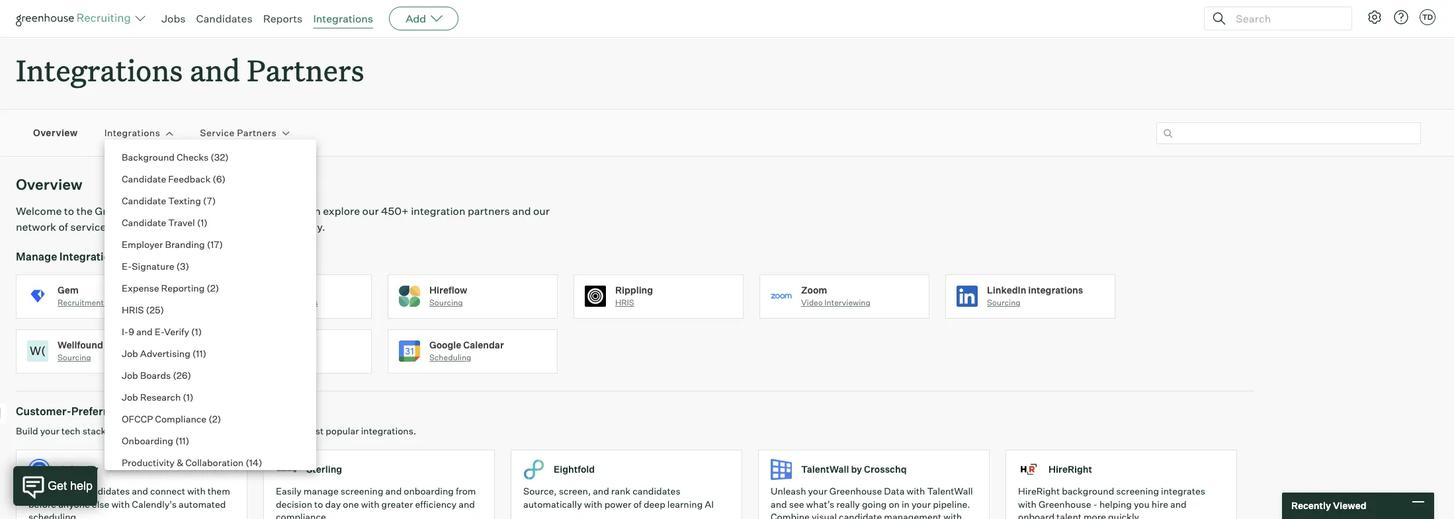 Task type: describe. For each thing, give the bounding box(es) containing it.
branding
[[165, 239, 205, 250]]

calendly's
[[132, 499, 177, 510]]

with right stack
[[108, 426, 127, 437]]

recently viewed
[[1292, 500, 1367, 512]]

going
[[862, 499, 887, 510]]

hireflow
[[429, 284, 468, 296]]

employer
[[122, 239, 163, 250]]

easily manage screening and onboarding from decision to day one with greater efficiency and compliance.
[[276, 486, 476, 519]]

tech
[[61, 426, 81, 437]]

research
[[140, 392, 181, 403]]

candidate travel ( 1 )
[[122, 217, 208, 228]]

(formerly
[[105, 339, 147, 351]]

data
[[884, 486, 905, 497]]

source,
[[523, 486, 557, 497]]

a
[[264, 220, 270, 234]]

hireflow sourcing
[[429, 284, 468, 308]]

of inside welcome to the greenhouse partnerships page where you can explore our 450+ integration partners and our network of service partners. new partners are just a click away.
[[59, 220, 68, 234]]

integrations and partners
[[16, 50, 364, 89]]

) for candidate feedback ( 6 )
[[222, 173, 226, 185]]

integration
[[411, 205, 466, 218]]

1 vertical spatial partners
[[237, 127, 277, 139]]

collaboration
[[185, 457, 244, 469]]

) for job research ( 1 )
[[190, 392, 194, 403]]

more
[[1084, 512, 1106, 519]]

onboarding
[[122, 435, 173, 447]]

0 horizontal spatial e-
[[122, 261, 132, 272]]

management
[[884, 512, 942, 519]]

background for background checks
[[244, 298, 289, 308]]

unleash
[[771, 486, 806, 497]]

and inside welcome to the greenhouse partnerships page where you can explore our 450+ integration partners and our network of service partners. new partners are just a click away.
[[512, 205, 531, 218]]

and inside impress top candidates and connect with them before anyone else with calendly's automated scheduling.
[[132, 486, 148, 497]]

1 horizontal spatial integrations link
[[313, 12, 373, 25]]

crosschq
[[864, 464, 907, 475]]

3
[[180, 261, 186, 272]]

compliance.
[[276, 512, 329, 519]]

angellist
[[149, 339, 193, 351]]

with inside unleash your greenhouse data with talentwall and see what's really going on in your pipeline. combine visual candidate management wi
[[907, 486, 925, 497]]

wellfound
[[58, 339, 103, 351]]

with inside hireright background screening integrates with greenhouse - helping you hire and onboard talent more quickly.
[[1018, 499, 1037, 510]]

easily
[[276, 486, 302, 497]]

( for research
[[183, 392, 186, 403]]

( for boards
[[173, 370, 177, 381]]

( for advertising
[[192, 348, 196, 359]]

td button
[[1418, 7, 1439, 28]]

1 horizontal spatial 11
[[196, 348, 203, 359]]

0 vertical spatial partners
[[468, 205, 510, 218]]

candidate feedback ( 6 )
[[122, 173, 226, 185]]

impress top candidates and connect with them before anyone else with calendly's automated scheduling.
[[28, 486, 230, 519]]

integrations.
[[361, 426, 416, 437]]

else
[[92, 499, 109, 510]]

the
[[76, 205, 93, 218]]

signature
[[132, 261, 174, 272]]

google
[[429, 339, 462, 351]]

productivity
[[122, 457, 175, 469]]

overview link
[[33, 127, 78, 140]]

screen,
[[559, 486, 591, 497]]

sourcing inside "linkedin integrations sourcing"
[[987, 298, 1021, 308]]

calendar
[[463, 339, 504, 351]]

candidate for candidate travel ( 1 )
[[122, 217, 166, 228]]

) for e-signature ( 3 )
[[186, 261, 189, 272]]

) for employer branding ( 17 )
[[219, 239, 223, 250]]

candidate for candidate texting ( 7 )
[[122, 195, 166, 206]]

candidate for candidate feedback ( 6 )
[[122, 173, 166, 185]]

stack
[[83, 426, 106, 437]]

) for background checks ( 32 )
[[225, 152, 229, 163]]

day
[[325, 499, 341, 510]]

sourcing inside wellfound (formerly angellist talent) sourcing
[[58, 353, 91, 363]]

configure image
[[1367, 9, 1383, 25]]

productivity & collaboration ( 14 )
[[122, 457, 262, 469]]

) for ofccp compliance ( 2 )
[[217, 414, 221, 425]]

32
[[214, 152, 225, 163]]

partners.
[[108, 220, 154, 234]]

talent)
[[195, 339, 227, 351]]

linkedin
[[987, 284, 1027, 296]]

hireright for hireright background screening integrates with greenhouse - helping you hire and onboard talent more quickly.
[[1018, 486, 1060, 497]]

2 for expense reporting ( 2 )
[[210, 283, 216, 294]]

manage
[[16, 250, 57, 264]]

0 vertical spatial talentwall
[[801, 464, 849, 475]]

rippling hris
[[615, 284, 653, 308]]

integrations for right integrations "link"
[[313, 12, 373, 25]]

job advertising ( 11 )
[[122, 348, 207, 359]]

what's
[[806, 499, 835, 510]]

candidates
[[196, 12, 253, 25]]

td button
[[1420, 9, 1436, 25]]

service
[[70, 220, 106, 234]]

background checks
[[244, 298, 318, 308]]

service
[[200, 127, 235, 139]]

network
[[16, 220, 56, 234]]

0 horizontal spatial from
[[215, 426, 235, 437]]

in
[[902, 499, 910, 510]]

2 horizontal spatial your
[[912, 499, 931, 510]]

) for candidate travel ( 1 )
[[204, 217, 208, 228]]

sterling
[[306, 464, 342, 475]]

jobs link
[[161, 12, 186, 25]]

and inside menu
[[136, 326, 153, 338]]

candidate
[[839, 512, 882, 519]]

and inside unleash your greenhouse data with talentwall and see what's really going on in your pipeline. combine visual candidate management wi
[[771, 499, 787, 510]]

0 vertical spatial overview
[[33, 127, 78, 139]]

marketing
[[106, 298, 143, 308]]

reports link
[[263, 12, 303, 25]]

hireright for hireright
[[1049, 464, 1093, 475]]

with right else
[[111, 499, 130, 510]]

explore
[[323, 205, 360, 218]]

i-9 and e-verify ( 1 )
[[122, 326, 202, 338]]

1 for candidate travel ( 1 )
[[201, 217, 204, 228]]

job for job research ( 1 )
[[122, 392, 138, 403]]

of inside source, screen, and rank candidates automatically with power of deep learning ai
[[634, 499, 642, 510]]

automated
[[179, 499, 226, 510]]

recently
[[1292, 500, 1331, 512]]

1 horizontal spatial 1
[[195, 326, 198, 338]]

combine
[[771, 512, 810, 519]]

zoom video interviewing
[[801, 284, 871, 308]]

) for candidate texting ( 7 )
[[212, 195, 216, 206]]

partners for integrations and partners
[[247, 50, 364, 89]]

feedback
[[168, 173, 211, 185]]

employer branding ( 17 )
[[122, 239, 223, 250]]

can
[[303, 205, 321, 218]]

25
[[150, 304, 161, 316]]

to inside welcome to the greenhouse partnerships page where you can explore our 450+ integration partners and our network of service partners. new partners are just a click away.
[[64, 205, 74, 218]]

scheduling
[[429, 353, 471, 363]]

you inside welcome to the greenhouse partnerships page where you can explore our 450+ integration partners and our network of service partners. new partners are just a click away.
[[283, 205, 301, 218]]

and inside hireright background screening integrates with greenhouse - helping you hire and onboard talent more quickly.
[[1171, 499, 1187, 510]]

0 horizontal spatial our
[[237, 426, 252, 437]]

1 horizontal spatial our
[[362, 205, 379, 218]]

where
[[250, 205, 280, 218]]

manage
[[304, 486, 339, 497]]

top
[[65, 486, 80, 497]]

customer-
[[16, 405, 71, 418]]

really
[[837, 499, 860, 510]]

( for branding
[[207, 239, 211, 250]]

wellfound (formerly angellist talent) sourcing
[[58, 339, 227, 363]]

build
[[16, 426, 38, 437]]

integrations for integrations and partners
[[16, 50, 183, 89]]

greenhouse inside hireright background screening integrates with greenhouse - helping you hire and onboard talent more quickly.
[[1039, 499, 1092, 510]]

&
[[177, 457, 183, 469]]

17
[[211, 239, 219, 250]]



Task type: vqa. For each thing, say whether or not it's contained in the screenshot.
Policy
no



Task type: locate. For each thing, give the bounding box(es) containing it.
to down the manage
[[314, 499, 323, 510]]

onboard
[[1018, 512, 1055, 519]]

1 horizontal spatial checks
[[291, 298, 318, 308]]

) up talent)
[[198, 326, 202, 338]]

1 horizontal spatial sourcing
[[429, 298, 463, 308]]

hris
[[615, 298, 634, 308], [122, 304, 144, 316]]

integrations
[[313, 12, 373, 25], [16, 50, 183, 89], [104, 127, 160, 139], [59, 250, 122, 264]]

2 vertical spatial your
[[912, 499, 931, 510]]

with right one
[[361, 499, 380, 510]]

partners down partnerships
[[181, 220, 223, 234]]

1 horizontal spatial hris
[[615, 298, 634, 308]]

popular
[[326, 426, 359, 437]]

job for job advertising ( 11 )
[[122, 348, 138, 359]]

0 vertical spatial hireright
[[1049, 464, 1093, 475]]

) down 7
[[204, 217, 208, 228]]

0 horizontal spatial sourcing
[[58, 353, 91, 363]]

( right advertising
[[192, 348, 196, 359]]

page
[[223, 205, 248, 218]]

sourcing down hireflow
[[429, 298, 463, 308]]

greenhouse recruiting image
[[16, 11, 135, 26]]

( down 32
[[213, 173, 216, 185]]

with inside source, screen, and rank candidates automatically with power of deep learning ai
[[584, 499, 603, 510]]

hris inside rippling hris
[[615, 298, 634, 308]]

compliance
[[155, 414, 207, 425]]

1 vertical spatial your
[[808, 486, 828, 497]]

1 screening from the left
[[341, 486, 384, 497]]

checks inside menu
[[177, 152, 209, 163]]

0 vertical spatial your
[[40, 426, 59, 437]]

new
[[156, 220, 178, 234]]

( for feedback
[[213, 173, 216, 185]]

2 candidates from the left
[[633, 486, 681, 497]]

( right reporting
[[207, 283, 210, 294]]

to inside easily manage screening and onboarding from decision to day one with greater efficiency and compliance.
[[314, 499, 323, 510]]

service partners link
[[200, 127, 277, 140]]

e- up expense
[[122, 261, 132, 272]]

welcome
[[16, 205, 62, 218]]

talentwall
[[801, 464, 849, 475], [927, 486, 973, 497]]

0 vertical spatial to
[[64, 205, 74, 218]]

your up what's on the right
[[808, 486, 828, 497]]

job boards ( 26 )
[[122, 370, 191, 381]]

1 for job research ( 1 )
[[186, 392, 190, 403]]

away.
[[297, 220, 325, 234]]

1 vertical spatial from
[[456, 486, 476, 497]]

integrations for bottom integrations "link"
[[104, 127, 160, 139]]

2 vertical spatial partners
[[122, 405, 167, 418]]

2 up build your tech stack with guidance, selecting from our customers most popular integrations.
[[212, 414, 217, 425]]

11 right "angellist"
[[196, 348, 203, 359]]

1 vertical spatial job
[[122, 370, 138, 381]]

( right the branding
[[207, 239, 211, 250]]

to left the
[[64, 205, 74, 218]]

gem
[[58, 284, 79, 296]]

2 horizontal spatial sourcing
[[987, 298, 1021, 308]]

0 horizontal spatial greenhouse
[[95, 205, 155, 218]]

2 vertical spatial candidate
[[122, 217, 166, 228]]

job for job boards ( 26 )
[[122, 370, 138, 381]]

hireright up onboard on the bottom
[[1018, 486, 1060, 497]]

( right collaboration
[[246, 457, 249, 469]]

1 vertical spatial 1
[[195, 326, 198, 338]]

checks inside 'background checks' link
[[291, 298, 318, 308]]

0 horizontal spatial to
[[64, 205, 74, 218]]

greenhouse
[[95, 205, 155, 218], [830, 486, 882, 497], [1039, 499, 1092, 510]]

0 horizontal spatial background
[[122, 152, 175, 163]]

candidate up partners.
[[122, 195, 166, 206]]

1
[[201, 217, 204, 228], [195, 326, 198, 338], [186, 392, 190, 403]]

( for texting
[[203, 195, 207, 206]]

0 horizontal spatial integrations link
[[104, 127, 160, 140]]

1 vertical spatial partners
[[181, 220, 223, 234]]

you inside hireright background screening integrates with greenhouse - helping you hire and onboard talent more quickly.
[[1134, 499, 1150, 510]]

0 horizontal spatial of
[[59, 220, 68, 234]]

)
[[225, 152, 229, 163], [222, 173, 226, 185], [212, 195, 216, 206], [204, 217, 208, 228], [219, 239, 223, 250], [186, 261, 189, 272], [216, 283, 219, 294], [161, 304, 164, 316], [198, 326, 202, 338], [203, 348, 207, 359], [188, 370, 191, 381], [190, 392, 194, 403], [217, 414, 221, 425], [186, 435, 189, 447], [259, 457, 262, 469]]

visual
[[812, 512, 837, 519]]

1 job from the top
[[122, 348, 138, 359]]

screening for hire
[[1117, 486, 1159, 497]]

2 vertical spatial greenhouse
[[1039, 499, 1092, 510]]

( up reporting
[[176, 261, 180, 272]]

you
[[283, 205, 301, 218], [1134, 499, 1150, 510]]

checks for background checks ( 32 )
[[177, 152, 209, 163]]

from right selecting
[[215, 426, 235, 437]]

partners for customer-preferred partners
[[122, 405, 167, 418]]

11
[[196, 348, 203, 359], [179, 435, 186, 447]]

and
[[190, 50, 240, 89], [512, 205, 531, 218], [136, 326, 153, 338], [132, 486, 148, 497], [386, 486, 402, 497], [593, 486, 609, 497], [459, 499, 475, 510], [771, 499, 787, 510], [1171, 499, 1187, 510]]

0 vertical spatial partners
[[247, 50, 364, 89]]

screening up one
[[341, 486, 384, 497]]

2 screening from the left
[[1117, 486, 1159, 497]]

) down customers
[[259, 457, 262, 469]]

onboarding ( 11 )
[[122, 435, 189, 447]]

e-signature ( 3 )
[[122, 261, 189, 272]]

0 vertical spatial checks
[[177, 152, 209, 163]]

0 vertical spatial of
[[59, 220, 68, 234]]

1 candidates from the left
[[82, 486, 130, 497]]

hris inside menu
[[122, 304, 144, 316]]

1 horizontal spatial talentwall
[[927, 486, 973, 497]]

) right reporting
[[216, 283, 219, 294]]

0 horizontal spatial candidates
[[82, 486, 130, 497]]

talentwall up pipeline.
[[927, 486, 973, 497]]

) down advertising
[[188, 370, 191, 381]]

2 job from the top
[[122, 370, 138, 381]]

of left deep
[[634, 499, 642, 510]]

linkedin integrations sourcing
[[987, 284, 1084, 308]]

1 right travel
[[201, 217, 204, 228]]

partners
[[247, 50, 364, 89], [237, 127, 277, 139], [122, 405, 167, 418]]

1 vertical spatial integrations link
[[104, 127, 160, 140]]

( for checks
[[211, 152, 214, 163]]

reports
[[263, 12, 303, 25]]

before
[[28, 499, 56, 510]]

2 vertical spatial 1
[[186, 392, 190, 403]]

0 horizontal spatial your
[[40, 426, 59, 437]]

1 vertical spatial hireright
[[1018, 486, 1060, 497]]

0 vertical spatial you
[[283, 205, 301, 218]]

integrations
[[1029, 284, 1084, 296]]

1 vertical spatial to
[[314, 499, 323, 510]]

2 vertical spatial job
[[122, 392, 138, 403]]

1 vertical spatial 11
[[179, 435, 186, 447]]

onboarding
[[404, 486, 454, 497]]

1 horizontal spatial your
[[808, 486, 828, 497]]

Search text field
[[1233, 9, 1340, 28]]

2 horizontal spatial our
[[533, 205, 550, 218]]

viewed
[[1333, 500, 1367, 512]]

0 vertical spatial greenhouse
[[95, 205, 155, 218]]

deep
[[644, 499, 666, 510]]

hris up 9
[[122, 304, 144, 316]]

1 vertical spatial talentwall
[[927, 486, 973, 497]]

2 horizontal spatial greenhouse
[[1039, 499, 1092, 510]]

from
[[215, 426, 235, 437], [456, 486, 476, 497]]

ofccp
[[122, 414, 153, 425]]

efficiency
[[415, 499, 457, 510]]

0 horizontal spatial 1
[[186, 392, 190, 403]]

candidates link
[[196, 12, 253, 25]]

2 horizontal spatial 1
[[201, 217, 204, 228]]

candidates up else
[[82, 486, 130, 497]]

2 for ofccp compliance ( 2 )
[[212, 414, 217, 425]]

0 vertical spatial from
[[215, 426, 235, 437]]

candidates inside source, screen, and rank candidates automatically with power of deep learning ai
[[633, 486, 681, 497]]

1 horizontal spatial e-
[[155, 326, 164, 338]]

0 vertical spatial background
[[122, 152, 175, 163]]

( for compliance
[[209, 414, 212, 425]]

sourcing down linkedin
[[987, 298, 1021, 308]]

) down the branding
[[186, 261, 189, 272]]

7
[[207, 195, 212, 206]]

recruitment
[[58, 298, 104, 308]]

job left boards
[[122, 370, 138, 381]]

( right boards
[[173, 370, 177, 381]]

ai
[[705, 499, 714, 510]]

with up onboard on the bottom
[[1018, 499, 1037, 510]]

partners
[[468, 205, 510, 218], [181, 220, 223, 234]]

your down customer-
[[40, 426, 59, 437]]

11 down compliance
[[179, 435, 186, 447]]

calendly
[[59, 464, 98, 475]]

with inside easily manage screening and onboarding from decision to day one with greater efficiency and compliance.
[[361, 499, 380, 510]]

6
[[216, 173, 222, 185]]

service partners
[[200, 127, 277, 139]]

0 vertical spatial integrations link
[[313, 12, 373, 25]]

screening
[[341, 486, 384, 497], [1117, 486, 1159, 497]]

hireright up "background"
[[1049, 464, 1093, 475]]

) down "service"
[[225, 152, 229, 163]]

partners down the reports
[[247, 50, 364, 89]]

( right texting
[[203, 195, 207, 206]]

hireright inside hireright background screening integrates with greenhouse - helping you hire and onboard talent more quickly.
[[1018, 486, 1060, 497]]

your for build
[[40, 426, 59, 437]]

integrations up background checks ( 32 )
[[104, 127, 160, 139]]

greenhouse up "talent"
[[1039, 499, 1092, 510]]

gem recruitment marketing
[[58, 284, 143, 308]]

and inside source, screen, and rank candidates automatically with power of deep learning ai
[[593, 486, 609, 497]]

with up in
[[907, 486, 925, 497]]

source, screen, and rank candidates automatically with power of deep learning ai
[[523, 486, 714, 510]]

1 horizontal spatial background
[[244, 298, 289, 308]]

greenhouse up partners.
[[95, 205, 155, 218]]

background checks ( 32 )
[[122, 152, 229, 163]]

( right the verify
[[191, 326, 195, 338]]

( up &
[[175, 435, 179, 447]]

1 horizontal spatial screening
[[1117, 486, 1159, 497]]

hireright
[[1049, 464, 1093, 475], [1018, 486, 1060, 497]]

greenhouse inside welcome to the greenhouse partnerships page where you can explore our 450+ integration partners and our network of service partners. new partners are just a click away.
[[95, 205, 155, 218]]

1 horizontal spatial candidates
[[633, 486, 681, 497]]

1 vertical spatial greenhouse
[[830, 486, 882, 497]]

integrations link right the reports
[[313, 12, 373, 25]]

one
[[343, 499, 359, 510]]

screening inside hireright background screening integrates with greenhouse - helping you hire and onboard talent more quickly.
[[1117, 486, 1159, 497]]

1 down 26
[[186, 392, 190, 403]]

of left service in the top left of the page
[[59, 220, 68, 234]]

of
[[59, 220, 68, 234], [634, 499, 642, 510]]

customer-preferred partners
[[16, 405, 167, 418]]

add
[[406, 12, 426, 25]]

background checks link
[[202, 274, 388, 329]]

) down 32
[[222, 173, 226, 185]]

talent
[[1057, 512, 1082, 519]]

1 up talent)
[[195, 326, 198, 338]]

3 candidate from the top
[[122, 217, 166, 228]]

1 horizontal spatial of
[[634, 499, 642, 510]]

( up build your tech stack with guidance, selecting from our customers most popular integrations.
[[209, 414, 212, 425]]

( for travel
[[197, 217, 201, 228]]

1 vertical spatial e-
[[155, 326, 164, 338]]

1 horizontal spatial greenhouse
[[830, 486, 882, 497]]

checks
[[177, 152, 209, 163], [291, 298, 318, 308]]

1 vertical spatial candidate
[[122, 195, 166, 206]]

integrations right the reports
[[313, 12, 373, 25]]

scheduling.
[[28, 512, 79, 519]]

1 candidate from the top
[[122, 173, 166, 185]]

None text field
[[1157, 122, 1421, 144]]

-
[[1094, 499, 1098, 510]]

google calendar scheduling
[[429, 339, 504, 363]]

screening up "helping" on the bottom of the page
[[1117, 486, 1159, 497]]

your up management
[[912, 499, 931, 510]]

partners down job research ( 1 )
[[122, 405, 167, 418]]

) right "angellist"
[[203, 348, 207, 359]]

2 candidate from the top
[[122, 195, 166, 206]]

job down 9
[[122, 348, 138, 359]]

1 vertical spatial overview
[[16, 175, 83, 193]]

) up i-9 and e-verify ( 1 ) at the bottom
[[161, 304, 164, 316]]

checks for background checks
[[291, 298, 318, 308]]

you up click
[[283, 205, 301, 218]]

with up automated
[[187, 486, 206, 497]]

welcome to the greenhouse partnerships page where you can explore our 450+ integration partners and our network of service partners. new partners are just a click away.
[[16, 205, 550, 234]]

1 vertical spatial background
[[244, 298, 289, 308]]

sourcing down wellfound
[[58, 353, 91, 363]]

1 horizontal spatial you
[[1134, 499, 1150, 510]]

( right travel
[[197, 217, 201, 228]]

0 vertical spatial candidate
[[122, 173, 166, 185]]

( down "service"
[[211, 152, 214, 163]]

travel
[[168, 217, 195, 228]]

( down 26
[[183, 392, 186, 403]]

sourcing inside hireflow sourcing
[[429, 298, 463, 308]]

0 vertical spatial job
[[122, 348, 138, 359]]

) for job boards ( 26 )
[[188, 370, 191, 381]]

you left hire
[[1134, 499, 1150, 510]]

) for expense reporting ( 2 )
[[216, 283, 219, 294]]

talentwall left by
[[801, 464, 849, 475]]

0 horizontal spatial checks
[[177, 152, 209, 163]]

see
[[789, 499, 804, 510]]

menu
[[105, 140, 308, 519]]

w(
[[30, 344, 46, 358]]

2 right reporting
[[210, 283, 216, 294]]

them
[[208, 486, 230, 497]]

pipeline.
[[933, 499, 971, 510]]

partners right integration
[[468, 205, 510, 218]]

automatically
[[523, 499, 582, 510]]

) for job advertising ( 11 )
[[203, 348, 207, 359]]

0 vertical spatial 1
[[201, 217, 204, 228]]

1 horizontal spatial from
[[456, 486, 476, 497]]

candidates inside impress top candidates and connect with them before anyone else with calendly's automated scheduling.
[[82, 486, 130, 497]]

( down expense
[[146, 304, 150, 316]]

( for signature
[[176, 261, 180, 272]]

your for unleash
[[808, 486, 828, 497]]

candidate texting ( 7 )
[[122, 195, 216, 206]]

0 horizontal spatial screening
[[341, 486, 384, 497]]

greater
[[382, 499, 413, 510]]

) down page
[[219, 239, 223, 250]]

) up productivity & collaboration ( 14 ) at the left bottom
[[186, 435, 189, 447]]

candidate up employer
[[122, 217, 166, 228]]

learning
[[668, 499, 703, 510]]

partners right "service"
[[237, 127, 277, 139]]

candidates up deep
[[633, 486, 681, 497]]

) up compliance
[[190, 392, 194, 403]]

1 vertical spatial you
[[1134, 499, 1150, 510]]

just
[[243, 220, 262, 234]]

hris down rippling
[[615, 298, 634, 308]]

0 vertical spatial 2
[[210, 283, 216, 294]]

14
[[249, 457, 259, 469]]

unleash your greenhouse data with talentwall and see what's really going on in your pipeline. combine visual candidate management wi
[[771, 486, 973, 519]]

0 horizontal spatial hris
[[122, 304, 144, 316]]

menu containing background checks
[[105, 140, 308, 519]]

0 horizontal spatial partners
[[181, 220, 223, 234]]

( for reporting
[[207, 283, 210, 294]]

1 vertical spatial of
[[634, 499, 642, 510]]

background for background checks ( 32 )
[[122, 152, 175, 163]]

screening for one
[[341, 486, 384, 497]]

) up build your tech stack with guidance, selecting from our customers most popular integrations.
[[217, 414, 221, 425]]

0 horizontal spatial talentwall
[[801, 464, 849, 475]]

screening inside easily manage screening and onboarding from decision to day one with greater efficiency and compliance.
[[341, 486, 384, 497]]

e- up "angellist"
[[155, 326, 164, 338]]

1 horizontal spatial to
[[314, 499, 323, 510]]

reporting
[[161, 283, 205, 294]]

1 horizontal spatial partners
[[468, 205, 510, 218]]

greenhouse up really
[[830, 486, 882, 497]]

from up efficiency
[[456, 486, 476, 497]]

candidate up candidate texting ( 7 )
[[122, 173, 166, 185]]

integrations down service in the top left of the page
[[59, 250, 122, 264]]

integrations link up background checks ( 32 )
[[104, 127, 160, 140]]

integrates
[[1161, 486, 1206, 497]]

1 vertical spatial checks
[[291, 298, 318, 308]]

talentwall inside unleash your greenhouse data with talentwall and see what's really going on in your pipeline. combine visual candidate management wi
[[927, 486, 973, 497]]

by
[[851, 464, 862, 475]]

with down screen,
[[584, 499, 603, 510]]

9
[[128, 326, 134, 338]]

0 vertical spatial e-
[[122, 261, 132, 272]]

0 vertical spatial 11
[[196, 348, 203, 359]]

quickly.
[[1108, 512, 1142, 519]]

greenhouse inside unleash your greenhouse data with talentwall and see what's really going on in your pipeline. combine visual candidate management wi
[[830, 486, 882, 497]]

job up the ofccp
[[122, 392, 138, 403]]

26
[[177, 370, 188, 381]]

interviewing
[[825, 298, 871, 308]]

) left page
[[212, 195, 216, 206]]

1 vertical spatial 2
[[212, 414, 217, 425]]

integrations down greenhouse recruiting image
[[16, 50, 183, 89]]

3 job from the top
[[122, 392, 138, 403]]

from inside easily manage screening and onboarding from decision to day one with greater efficiency and compliance.
[[456, 486, 476, 497]]

0 horizontal spatial you
[[283, 205, 301, 218]]

0 horizontal spatial 11
[[179, 435, 186, 447]]



